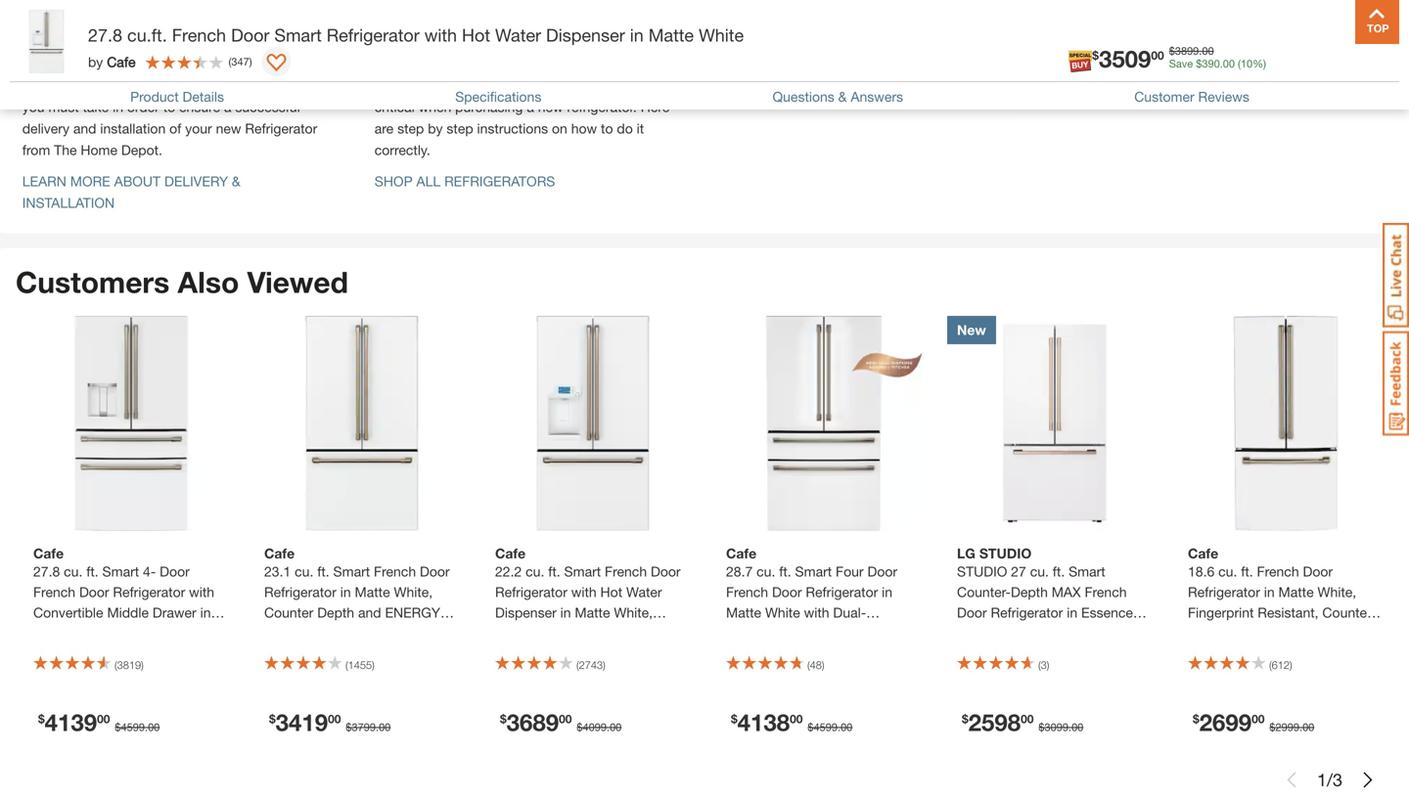 Task type: vqa. For each thing, say whether or not it's contained in the screenshot.


Task type: describe. For each thing, give the bounding box(es) containing it.
white inside cafe 27.8 cu. ft. smart 4- door french door refrigerator with convertible middle drawer in matte white
[[72, 626, 107, 642]]

energy inside cafe 18.6 cu. ft. french door refrigerator in matte white, fingerprint resistant, counter depth and energy star
[[1256, 626, 1312, 642]]

autofill
[[787, 626, 829, 642]]

product details
[[130, 89, 224, 105]]

walk
[[112, 77, 140, 93]]

the
[[221, 77, 240, 93]]

$ 4138 00 $ 4599 . 00
[[731, 709, 853, 737]]

answers
[[851, 89, 904, 105]]

french inside cafe 18.6 cu. ft. french door refrigerator in matte white, fingerprint resistant, counter depth and energy star
[[1258, 564, 1300, 580]]

3099
[[1045, 722, 1069, 734]]

star inside cafe 18.6 cu. ft. french door refrigerator in matte white, fingerprint resistant, counter depth and energy star
[[1315, 626, 1349, 642]]

( 1455 )
[[346, 659, 375, 672]]

matte inside cafe 28.7 cu. ft. smart four door french door refrigerator in matte white with dual- dispense autofill pitcher
[[726, 605, 762, 621]]

1 vertical spatial &
[[839, 89, 847, 105]]

cu. inside the lg studio studio 27 cu. ft. smart counter-depth max french door refrigerator in essence white
[[1031, 564, 1049, 580]]

learn
[[22, 173, 66, 189]]

1 vertical spatial 3
[[1333, 770, 1343, 791]]

( 347 )
[[229, 55, 252, 68]]

a inside this video will walk you through the simple steps you must take in order to ensure a successful delivery and installation of your new refrigerator from the home depot.
[[224, 99, 232, 115]]

0 vertical spatial by
[[88, 54, 103, 70]]

this video will walk you through the simple steps you must take in order to ensure a successful delivery and installation of your new refrigerator from the home depot.
[[22, 77, 321, 158]]

1 horizontal spatial new
[[958, 322, 987, 338]]

refrigerator inside cafe 28.7 cu. ft. smart four door french door refrigerator in matte white with dual- dispense autofill pitcher
[[806, 584, 878, 601]]

depth inside the cafe 23.1 cu. ft. smart french door refrigerator in matte white, counter depth and energy star
[[317, 605, 354, 621]]

refrigerator inside the cafe 23.1 cu. ft. smart french door refrigerator in matte white, counter depth and energy star
[[264, 584, 337, 601]]

door up autofill
[[772, 584, 802, 601]]

cafe up "walk"
[[107, 54, 136, 70]]

ft. for 4139
[[86, 564, 99, 580]]

new inside this video will walk you through the simple steps you must take in order to ensure a successful delivery and installation of your new refrigerator from the home depot.
[[216, 120, 241, 137]]

save
[[1170, 57, 1194, 70]]

in inside taking accurate measurements in your home is critical when purchasing a new refrigerator.  here are step by step instructions on how to do it correctly.
[[569, 77, 580, 93]]

0 vertical spatial you
[[144, 77, 166, 93]]

$ inside $ 3509 00
[[1093, 49, 1099, 62]]

essence
[[1082, 605, 1134, 621]]

installation
[[100, 120, 166, 137]]

a inside taking accurate measurements in your home is critical when purchasing a new refrigerator.  here are step by step instructions on how to do it correctly.
[[527, 99, 534, 115]]

new inside how to measure for a new refrigerator
[[570, 22, 607, 43]]

) left display 'icon'
[[249, 55, 252, 68]]

home
[[614, 77, 649, 93]]

white right ‍in matte
[[699, 24, 744, 46]]

middle
[[107, 605, 149, 621]]

door right four
[[868, 564, 898, 580]]

to
[[418, 22, 437, 43]]

cu. for 4139
[[64, 564, 83, 580]]

energy inside the cafe 23.1 cu. ft. smart french door refrigerator in matte white, counter depth and energy star
[[385, 605, 441, 621]]

cafe for 4138
[[726, 546, 757, 562]]

video
[[51, 77, 85, 93]]

$ 2598 00 $ 3099 . 00
[[962, 709, 1084, 737]]

2999
[[1276, 722, 1300, 734]]

shop all refrigerators
[[375, 173, 555, 189]]

cafe 18.6 cu. ft. french door refrigerator in matte white, fingerprint resistant, counter depth and energy star
[[1189, 546, 1372, 642]]

here
[[641, 99, 670, 115]]

take
[[83, 99, 109, 115]]

. for 2598
[[1069, 722, 1072, 734]]

your inside this video will walk you through the simple steps you must take in order to ensure a successful delivery and installation of your new refrigerator from the home depot.
[[185, 120, 212, 137]]

‍french
[[167, 24, 226, 46]]

to inside taking accurate measurements in your home is critical when purchasing a new refrigerator.  here are step by step instructions on how to do it correctly.
[[601, 120, 613, 137]]

in inside the lg studio studio 27 cu. ft. smart counter-depth max french door refrigerator in essence white
[[1067, 605, 1078, 621]]

matte inside the cafe 23.1 cu. ft. smart french door refrigerator in matte white, counter depth and energy star
[[355, 584, 390, 601]]

white, inside the cafe 23.1 cu. ft. smart french door refrigerator in matte white, counter depth and energy star
[[394, 584, 433, 601]]

smart for 4139
[[102, 564, 139, 580]]

refrigerator inside cafe 18.6 cu. ft. french door refrigerator in matte white, fingerprint resistant, counter depth and energy star
[[1189, 584, 1261, 601]]

white, inside cafe 22.2 cu. ft. smart french door refrigerator with hot water dispenser in matte white, counter depth and energy star
[[614, 605, 653, 621]]

) for 4139
[[141, 659, 144, 672]]

live chat image
[[1383, 223, 1410, 328]]

27.8 cu. ft. smart 4- door french door refrigerator with convertible middle drawer in matte white image
[[23, 316, 239, 532]]

customers
[[16, 265, 170, 300]]

$ 2699 00 $ 2999 . 00
[[1193, 709, 1315, 737]]

also
[[178, 265, 239, 300]]

2743
[[579, 659, 603, 672]]

cafe for 3689
[[495, 546, 526, 562]]

counter inside the cafe 23.1 cu. ft. smart french door refrigerator in matte white, counter depth and energy star
[[264, 605, 314, 621]]

dispenser inside cafe 22.2 cu. ft. smart french door refrigerator with hot water dispenser in matte white, counter depth and energy star
[[495, 605, 557, 621]]

refrigerator inside how to measure for a new refrigerator
[[375, 44, 477, 65]]

1 vertical spatial studio
[[958, 564, 1008, 580]]

steps
[[288, 77, 321, 93]]

depth inside cafe 22.2 cu. ft. smart french door refrigerator with hot water dispenser in matte white, counter depth and energy star
[[548, 626, 586, 642]]

( 612 )
[[1270, 659, 1293, 672]]

successful
[[235, 99, 300, 115]]

it
[[637, 120, 644, 137]]

28.7 cu. ft. smart four door french door refrigerator in matte white with dual-dispense autofill pitcher image
[[717, 316, 932, 532]]

delivery
[[164, 173, 228, 189]]

4099
[[583, 722, 607, 734]]

1 step from the left
[[398, 120, 424, 137]]

smart for 4138
[[796, 564, 832, 580]]

depth inside cafe 18.6 cu. ft. french door refrigerator in matte white, fingerprint resistant, counter depth and energy star
[[1189, 626, 1226, 642]]

on
[[552, 120, 568, 137]]

3689
[[507, 709, 559, 737]]

refrigerators
[[445, 173, 555, 189]]

in inside cafe 28.7 cu. ft. smart four door french door refrigerator in matte white with dual- dispense autofill pitcher
[[882, 584, 893, 601]]

. for 3419
[[376, 722, 379, 734]]

in inside cafe 27.8 cu. ft. smart 4- door french door refrigerator with convertible middle drawer in matte white
[[200, 605, 211, 621]]

instructions
[[477, 120, 548, 137]]

do
[[617, 120, 633, 137]]

for
[[520, 22, 548, 43]]

18.6 cu. ft. french door refrigerator in matte white, fingerprint resistant, counter depth and energy star image
[[1179, 316, 1394, 532]]

( for 3419
[[346, 659, 348, 672]]

viewed
[[247, 265, 348, 300]]

( inside $ 3899 . 00 save $ 390 . 00 ( 10 %)
[[1239, 57, 1241, 70]]

home inside this video will walk you through the simple steps you must take in order to ensure a successful delivery and installation of your new refrigerator from the home depot.
[[81, 142, 118, 158]]

door up 347
[[231, 24, 270, 46]]

customers also viewed
[[16, 265, 348, 300]]

4-
[[143, 564, 156, 580]]

( for 2699
[[1270, 659, 1272, 672]]

how to measure for a new refrigerator
[[375, 22, 607, 65]]

studio 27 cu. ft. smart counter-depth max french door refrigerator in essence white image
[[948, 316, 1163, 532]]

in inside cafe 22.2 cu. ft. smart french door refrigerator with hot water dispenser in matte white, counter depth and energy star
[[561, 605, 571, 621]]

with inside cafe 22.2 cu. ft. smart french door refrigerator with hot water dispenser in matte white, counter depth and energy star
[[572, 584, 597, 601]]

lg
[[958, 546, 976, 562]]

delivery
[[22, 120, 69, 137]]

dual-
[[834, 605, 867, 621]]

will
[[89, 77, 108, 93]]

door up convertible
[[79, 584, 109, 601]]

are
[[375, 120, 394, 137]]

refrigerator inside cafe 27.8 cu. ft. smart 4- door french door refrigerator with convertible middle drawer in matte white
[[113, 584, 185, 601]]

ft. for 2699
[[1242, 564, 1254, 580]]

star inside cafe 22.2 cu. ft. smart french door refrigerator with hot water dispenser in matte white, counter depth and energy star
[[495, 646, 529, 662]]

ft. inside the lg studio studio 27 cu. ft. smart counter-depth max french door refrigerator in essence white
[[1053, 564, 1065, 580]]

1 horizontal spatial 27.8
[[88, 24, 122, 46]]

ft. for 3689
[[548, 564, 561, 580]]

star inside the cafe 23.1 cu. ft. smart french door refrigerator in matte white, counter depth and energy star
[[264, 626, 298, 642]]

drawer
[[153, 605, 196, 621]]

matte inside cafe 27.8 cu. ft. smart 4- door french door refrigerator with convertible middle drawer in matte white
[[33, 626, 69, 642]]

refrigerator inside this video will walk you through the simple steps you must take in order to ensure a successful delivery and installation of your new refrigerator from the home depot.
[[245, 120, 317, 137]]

installation
[[22, 44, 115, 65]]

white inside cafe 28.7 cu. ft. smart four door french door refrigerator in matte white with dual- dispense autofill pitcher
[[766, 605, 801, 621]]

shop all refrigerators link
[[375, 173, 555, 189]]

) for 3689
[[603, 659, 606, 672]]

& for learn more about delivery & installation
[[232, 173, 241, 189]]

matte inside cafe 22.2 cu. ft. smart french door refrigerator with hot water dispenser in matte white, counter depth and energy star
[[575, 605, 610, 621]]

( 2743 )
[[577, 659, 606, 672]]

lg studio studio 27 cu. ft. smart counter-depth max french door refrigerator in essence white
[[958, 546, 1134, 642]]

counter-
[[958, 584, 1011, 601]]

cu. for 3419
[[295, 564, 314, 580]]

ensure
[[179, 99, 220, 115]]

all
[[417, 173, 441, 189]]

the
[[54, 142, 77, 158]]

1455
[[348, 659, 372, 672]]

purchasing
[[455, 99, 523, 115]]

refrigerator up 'taking'
[[327, 24, 420, 46]]

when
[[419, 99, 452, 115]]

) for 4138
[[822, 659, 825, 672]]

your inside taking accurate measurements in your home is critical when purchasing a new refrigerator.  here are step by step instructions on how to do it correctly.
[[584, 77, 611, 93]]

door inside the cafe 23.1 cu. ft. smart french door refrigerator in matte white, counter depth and energy star
[[420, 564, 450, 580]]

french inside the cafe 23.1 cu. ft. smart french door refrigerator in matte white, counter depth and energy star
[[374, 564, 416, 580]]

cu. for 4138
[[757, 564, 776, 580]]

and inside cafe 22.2 cu. ft. smart french door refrigerator with hot water dispenser in matte white, counter depth and energy star
[[589, 626, 612, 642]]

learn more about delivery & installation link
[[22, 173, 241, 211]]

$ 3689 00 $ 4099 . 00
[[500, 709, 622, 737]]

through
[[170, 77, 217, 93]]

questions & answers
[[773, 89, 904, 105]]

refrigerator.
[[567, 99, 637, 115]]

how
[[571, 120, 597, 137]]

french inside the lg studio studio 27 cu. ft. smart counter-depth max french door refrigerator in essence white
[[1085, 584, 1127, 601]]

door inside cafe 22.2 cu. ft. smart french door refrigerator with hot water dispenser in matte white, counter depth and energy star
[[651, 564, 681, 580]]

0 horizontal spatial 3
[[1041, 659, 1047, 672]]

1 vertical spatial you
[[22, 99, 45, 115]]

3419
[[276, 709, 328, 737]]

4599 for 4139
[[121, 722, 145, 734]]

) for 2699
[[1290, 659, 1293, 672]]

3799
[[352, 722, 376, 734]]



Task type: locate. For each thing, give the bounding box(es) containing it.
smart inside cafe 28.7 cu. ft. smart four door french door refrigerator in matte white with dual- dispense autofill pitcher
[[796, 564, 832, 580]]

cafe inside cafe 28.7 cu. ft. smart four door french door refrigerator in matte white with dual- dispense autofill pitcher
[[726, 546, 757, 562]]

$
[[1170, 45, 1176, 57], [1093, 49, 1099, 62], [1197, 57, 1203, 70], [38, 713, 45, 726], [269, 713, 276, 726], [500, 713, 507, 726], [731, 713, 738, 726], [962, 713, 969, 726], [1193, 713, 1200, 726], [115, 722, 121, 734], [346, 722, 352, 734], [577, 722, 583, 734], [808, 722, 814, 734], [1039, 722, 1045, 734], [1270, 722, 1276, 734]]

water right hot
[[627, 584, 662, 601]]

1 horizontal spatial white,
[[614, 605, 653, 621]]

ft. for 3419
[[317, 564, 330, 580]]

( 3819 )
[[115, 659, 144, 672]]

pitcher
[[833, 626, 876, 642]]

refrigerator down 'successful'
[[245, 120, 317, 137]]

( for 2598
[[1039, 659, 1041, 672]]

1 vertical spatial by
[[428, 120, 443, 137]]

matte up ( 1455 )
[[355, 584, 390, 601]]

feedback link image
[[1383, 331, 1410, 437]]

2 horizontal spatial star
[[1315, 626, 1349, 642]]

cu. inside cafe 18.6 cu. ft. french door refrigerator in matte white, fingerprint resistant, counter depth and energy star
[[1219, 564, 1238, 580]]

. inside $ 2699 00 $ 2999 . 00
[[1300, 722, 1303, 734]]

counter inside cafe 18.6 cu. ft. french door refrigerator in matte white, fingerprint resistant, counter depth and energy star
[[1323, 605, 1372, 621]]

0 vertical spatial home
[[22, 22, 72, 43]]

1 horizontal spatial new
[[538, 99, 564, 115]]

2 ft. from the left
[[317, 564, 330, 580]]

) down resistant,
[[1290, 659, 1293, 672]]

refrigerator up fingerprint
[[1189, 584, 1261, 601]]

( left %)
[[1239, 57, 1241, 70]]

cu. inside cafe 27.8 cu. ft. smart 4- door french door refrigerator with convertible middle drawer in matte white
[[64, 564, 83, 580]]

new
[[538, 99, 564, 115], [216, 120, 241, 137]]

cu.ft.
[[127, 24, 167, 46]]

1 horizontal spatial energy
[[616, 626, 672, 642]]

cafe for 3419
[[264, 546, 295, 562]]

display image
[[267, 54, 286, 73]]

cafe up '23.1'
[[264, 546, 295, 562]]

cu. for 3689
[[526, 564, 545, 580]]

new inside taking accurate measurements in your home is critical when purchasing a new refrigerator.  here are step by step instructions on how to do it correctly.
[[538, 99, 564, 115]]

. for 2699
[[1300, 722, 1303, 734]]

0 vertical spatial &
[[312, 22, 324, 43]]

6 cu. from the left
[[1219, 564, 1238, 580]]

cu. right '23.1'
[[295, 564, 314, 580]]

specifications
[[455, 89, 542, 105]]

. inside $ 2598 00 $ 3099 . 00
[[1069, 722, 1072, 734]]

dispenser down the 22.2
[[495, 605, 557, 621]]

step down the "when"
[[447, 120, 474, 137]]

22.2
[[495, 564, 522, 580]]

accurate
[[418, 77, 471, 93]]

0 horizontal spatial new
[[570, 22, 607, 43]]

door left 28.7 at the bottom right of the page
[[651, 564, 681, 580]]

convertible
[[33, 605, 103, 621]]

water inside cafe 22.2 cu. ft. smart french door refrigerator with hot water dispenser in matte white, counter depth and energy star
[[627, 584, 662, 601]]

1 vertical spatial water
[[627, 584, 662, 601]]

( for 3689
[[577, 659, 579, 672]]

) down middle
[[141, 659, 144, 672]]

star up 3689 on the left of the page
[[495, 646, 529, 662]]

00 inside $ 3509 00
[[1152, 49, 1165, 62]]

french
[[374, 564, 416, 580], [605, 564, 647, 580], [1258, 564, 1300, 580], [33, 584, 75, 601], [726, 584, 769, 601], [1085, 584, 1127, 601]]

4 ft. from the left
[[780, 564, 792, 580]]

cu. inside cafe 22.2 cu. ft. smart french door refrigerator with hot water dispenser in matte white, counter depth and energy star
[[526, 564, 545, 580]]

reviews
[[1199, 89, 1250, 105]]

counter inside cafe 22.2 cu. ft. smart french door refrigerator with hot water dispenser in matte white, counter depth and energy star
[[495, 626, 545, 642]]

$ 4139 00 $ 4599 . 00
[[38, 709, 160, 737]]

612
[[1272, 659, 1290, 672]]

more
[[70, 173, 110, 189]]

3509
[[1099, 45, 1152, 73]]

0 horizontal spatial to
[[163, 99, 175, 115]]

27.8 up by cafe
[[88, 24, 122, 46]]

0 horizontal spatial star
[[264, 626, 298, 642]]

0 vertical spatial water
[[495, 24, 541, 46]]

4599 inside $ 4139 00 $ 4599 . 00
[[121, 722, 145, 734]]

27
[[1012, 564, 1027, 580]]

depth inside the lg studio studio 27 cu. ft. smart counter-depth max french door refrigerator in essence white
[[1011, 584, 1048, 601]]

( for 4138
[[808, 659, 810, 672]]

questions
[[773, 89, 835, 105]]

( up $ 2598 00 $ 3099 . 00
[[1039, 659, 1041, 672]]

) up $ 2598 00 $ 3099 . 00
[[1047, 659, 1050, 672]]

energy inside cafe 22.2 cu. ft. smart french door refrigerator with hot water dispenser in matte white, counter depth and energy star
[[616, 626, 672, 642]]

matte down convertible
[[33, 626, 69, 642]]

3819
[[117, 659, 141, 672]]

you
[[144, 77, 166, 93], [22, 99, 45, 115]]

star down '23.1'
[[264, 626, 298, 642]]

smart inside cafe 27.8 cu. ft. smart 4- door french door refrigerator with convertible middle drawer in matte white
[[102, 564, 139, 580]]

1 horizontal spatial home
[[81, 142, 118, 158]]

refrigerator up through
[[133, 22, 235, 43]]

0 horizontal spatial by
[[88, 54, 103, 70]]

a down the
[[224, 99, 232, 115]]

0 horizontal spatial a
[[224, 99, 232, 115]]

white down convertible
[[72, 626, 107, 642]]

with left hot
[[572, 584, 597, 601]]

& right delivery
[[312, 22, 324, 43]]

french inside cafe 27.8 cu. ft. smart 4- door french door refrigerator with convertible middle drawer in matte white
[[33, 584, 75, 601]]

0 horizontal spatial step
[[398, 120, 424, 137]]

critical
[[375, 99, 415, 115]]

0 vertical spatial new
[[570, 22, 607, 43]]

how
[[375, 22, 413, 43]]

cu. right the 22.2
[[526, 564, 545, 580]]

home inside home depot refrigerator delivery & installation
[[22, 22, 72, 43]]

2 horizontal spatial counter
[[1323, 605, 1372, 621]]

( up $ 3419 00 $ 3799 . 00
[[346, 659, 348, 672]]

1 vertical spatial 27.8
[[33, 564, 60, 580]]

1 vertical spatial your
[[185, 120, 212, 137]]

with up autofill
[[804, 605, 830, 621]]

0 vertical spatial to
[[163, 99, 175, 115]]

0 horizontal spatial &
[[232, 173, 241, 189]]

and inside cafe 18.6 cu. ft. french door refrigerator in matte white, fingerprint resistant, counter depth and energy star
[[1229, 626, 1253, 642]]

ft. right 28.7 at the bottom right of the page
[[780, 564, 792, 580]]

0 horizontal spatial energy
[[385, 605, 441, 621]]

by cafe
[[88, 54, 136, 70]]

/
[[1328, 770, 1333, 791]]

. inside $ 3689 00 $ 4099 . 00
[[607, 722, 610, 734]]

( up $ 3689 00 $ 4099 . 00
[[577, 659, 579, 672]]

home up installation
[[22, 22, 72, 43]]

22.2 cu. ft. smart french door refrigerator with hot water dispenser in matte white, counter depth and energy star image
[[486, 316, 701, 532]]

1 horizontal spatial water
[[627, 584, 662, 601]]

simple
[[244, 77, 284, 93]]

smart up hot
[[564, 564, 601, 580]]

1 / 3
[[1318, 770, 1343, 791]]

door inside the lg studio studio 27 cu. ft. smart counter-depth max french door refrigerator in essence white
[[958, 605, 987, 621]]

0 horizontal spatial your
[[185, 120, 212, 137]]

door inside cafe 18.6 cu. ft. french door refrigerator in matte white, fingerprint resistant, counter depth and energy star
[[1304, 564, 1334, 580]]

& inside home depot refrigerator delivery & installation
[[312, 22, 324, 43]]

new up on
[[538, 99, 564, 115]]

a
[[224, 99, 232, 115], [527, 99, 534, 115]]

1 vertical spatial new
[[958, 322, 987, 338]]

french inside cafe 22.2 cu. ft. smart french door refrigerator with hot water dispenser in matte white, counter depth and energy star
[[605, 564, 647, 580]]

you down this
[[22, 99, 45, 115]]

1 horizontal spatial counter
[[495, 626, 545, 642]]

. for 4138
[[838, 722, 841, 734]]

and inside this video will walk you through the simple steps you must take in order to ensure a successful delivery and installation of your new refrigerator from the home depot.
[[73, 120, 96, 137]]

1 vertical spatial home
[[81, 142, 118, 158]]

dispenser up home
[[546, 24, 625, 46]]

door
[[231, 24, 270, 46], [160, 564, 190, 580], [420, 564, 450, 580], [651, 564, 681, 580], [868, 564, 898, 580], [1304, 564, 1334, 580], [79, 584, 109, 601], [772, 584, 802, 601], [958, 605, 987, 621]]

to
[[163, 99, 175, 115], [601, 120, 613, 137]]

of
[[170, 120, 181, 137]]

smart inside the lg studio studio 27 cu. ft. smart counter-depth max french door refrigerator in essence white
[[1069, 564, 1106, 580]]

refrigerator up dual-
[[806, 584, 878, 601]]

studio up 27
[[980, 546, 1032, 562]]

order
[[127, 99, 159, 115]]

this
[[22, 77, 48, 93]]

counter right resistant,
[[1323, 605, 1372, 621]]

ft. right the 22.2
[[548, 564, 561, 580]]

1 horizontal spatial step
[[447, 120, 474, 137]]

cu. inside cafe 28.7 cu. ft. smart four door french door refrigerator in matte white with dual- dispense autofill pitcher
[[757, 564, 776, 580]]

cafe for 4139
[[33, 546, 64, 562]]

ft. inside cafe 28.7 cu. ft. smart four door french door refrigerator in matte white with dual- dispense autofill pitcher
[[780, 564, 792, 580]]

( down autofill
[[808, 659, 810, 672]]

matte up dispense
[[726, 605, 762, 621]]

4138
[[738, 709, 790, 737]]

smart for 3689
[[564, 564, 601, 580]]

and up 2743
[[589, 626, 612, 642]]

2 a from the left
[[527, 99, 534, 115]]

smart for 3419
[[333, 564, 370, 580]]

with hot
[[425, 24, 491, 46]]

smart inside the cafe 23.1 cu. ft. smart french door refrigerator in matte white, counter depth and energy star
[[333, 564, 370, 580]]

with inside cafe 28.7 cu. ft. smart four door french door refrigerator in matte white with dual- dispense autofill pitcher
[[804, 605, 830, 621]]

cafe up 18.6
[[1189, 546, 1219, 562]]

%)
[[1253, 57, 1267, 70]]

door down counter-
[[958, 605, 987, 621]]

ft.
[[86, 564, 99, 580], [317, 564, 330, 580], [548, 564, 561, 580], [780, 564, 792, 580], [1053, 564, 1065, 580], [1242, 564, 1254, 580]]

1 horizontal spatial star
[[495, 646, 529, 662]]

cu. right 18.6
[[1219, 564, 1238, 580]]

by down the "when"
[[428, 120, 443, 137]]

installation
[[22, 195, 115, 211]]

star down resistant,
[[1315, 626, 1349, 642]]

2 4599 from the left
[[814, 722, 838, 734]]

refrigerator down the 4-
[[113, 584, 185, 601]]

& right delivery at the left top
[[232, 173, 241, 189]]

depth down fingerprint
[[1189, 626, 1226, 642]]

48
[[810, 659, 822, 672]]

( for 4139
[[115, 659, 117, 672]]

4599 for 4138
[[814, 722, 838, 734]]

2 horizontal spatial energy
[[1256, 626, 1312, 642]]

.
[[1200, 45, 1203, 57], [1221, 57, 1224, 70], [145, 722, 148, 734], [376, 722, 379, 734], [607, 722, 610, 734], [838, 722, 841, 734], [1069, 722, 1072, 734], [1300, 722, 1303, 734]]

1 vertical spatial new
[[216, 120, 241, 137]]

depth up 2743
[[548, 626, 586, 642]]

ft. up max
[[1053, 564, 1065, 580]]

0 vertical spatial 3
[[1041, 659, 1047, 672]]

0 horizontal spatial new
[[216, 120, 241, 137]]

0 horizontal spatial water
[[495, 24, 541, 46]]

1 horizontal spatial by
[[428, 120, 443, 137]]

taking
[[375, 77, 414, 93]]

white down counter-
[[958, 626, 993, 642]]

customer reviews
[[1135, 89, 1250, 105]]

next slide image
[[1361, 773, 1377, 789]]

1 horizontal spatial 3
[[1333, 770, 1343, 791]]

and
[[73, 120, 96, 137], [358, 605, 381, 621], [589, 626, 612, 642], [1229, 626, 1253, 642]]

to left do on the top left
[[601, 120, 613, 137]]

0 vertical spatial 27.8
[[88, 24, 122, 46]]

refrigerator inside the lg studio studio 27 cu. ft. smart counter-depth max french door refrigerator in essence white
[[991, 605, 1064, 621]]

four
[[836, 564, 864, 580]]

1 a from the left
[[224, 99, 232, 115]]

2 cu. from the left
[[295, 564, 314, 580]]

0 horizontal spatial white,
[[394, 584, 433, 601]]

refrigerator inside cafe 22.2 cu. ft. smart french door refrigerator with hot water dispenser in matte white, counter depth and energy star
[[495, 584, 568, 601]]

& inside learn more about delivery & installation
[[232, 173, 241, 189]]

and down take
[[73, 120, 96, 137]]

ft. inside the cafe 23.1 cu. ft. smart french door refrigerator in matte white, counter depth and energy star
[[317, 564, 330, 580]]

0 vertical spatial studio
[[980, 546, 1032, 562]]

1 4599 from the left
[[121, 722, 145, 734]]

counter down '23.1'
[[264, 605, 314, 621]]

in inside cafe 18.6 cu. ft. french door refrigerator in matte white, fingerprint resistant, counter depth and energy star
[[1265, 584, 1275, 601]]

smart left the 4-
[[102, 564, 139, 580]]

1 horizontal spatial a
[[527, 99, 534, 115]]

ft. right '23.1'
[[317, 564, 330, 580]]

27.8 inside cafe 27.8 cu. ft. smart 4- door french door refrigerator with convertible middle drawer in matte white
[[33, 564, 60, 580]]

3 right the 1
[[1333, 770, 1343, 791]]

0 horizontal spatial home
[[22, 22, 72, 43]]

2 vertical spatial &
[[232, 173, 241, 189]]

1 cu. from the left
[[64, 564, 83, 580]]

) up 4099
[[603, 659, 606, 672]]

$ 3419 00 $ 3799 . 00
[[269, 709, 391, 737]]

white inside the lg studio studio 27 cu. ft. smart counter-depth max french door refrigerator in essence white
[[958, 626, 993, 642]]

cafe 28.7 cu. ft. smart four door french door refrigerator in matte white with dual- dispense autofill pitcher
[[726, 546, 898, 642]]

2 horizontal spatial white,
[[1318, 584, 1357, 601]]

1 horizontal spatial &
[[312, 22, 324, 43]]

cafe for 2699
[[1189, 546, 1219, 562]]

0 horizontal spatial with
[[189, 584, 215, 601]]

ft. for 4138
[[780, 564, 792, 580]]

0 vertical spatial your
[[584, 77, 611, 93]]

door up resistant,
[[1304, 564, 1334, 580]]

cafe up 28.7 at the bottom right of the page
[[726, 546, 757, 562]]

27.8 up convertible
[[33, 564, 60, 580]]

)
[[249, 55, 252, 68], [141, 659, 144, 672], [372, 659, 375, 672], [603, 659, 606, 672], [822, 659, 825, 672], [1047, 659, 1050, 672], [1290, 659, 1293, 672]]

cafe inside cafe 27.8 cu. ft. smart 4- door french door refrigerator with convertible middle drawer in matte white
[[33, 546, 64, 562]]

ft. inside cafe 22.2 cu. ft. smart french door refrigerator with hot water dispenser in matte white, counter depth and energy star
[[548, 564, 561, 580]]

refrigerator inside home depot refrigerator delivery & installation
[[133, 22, 235, 43]]

smart inside cafe 22.2 cu. ft. smart french door refrigerator with hot water dispenser in matte white, counter depth and energy star
[[564, 564, 601, 580]]

2 horizontal spatial with
[[804, 605, 830, 621]]

. for 3689
[[607, 722, 610, 734]]

( down resistant,
[[1270, 659, 1272, 672]]

5 ft. from the left
[[1053, 564, 1065, 580]]

0 horizontal spatial counter
[[264, 605, 314, 621]]

refrigerator down '23.1'
[[264, 584, 337, 601]]

cafe inside cafe 22.2 cu. ft. smart french door refrigerator with hot water dispenser in matte white, counter depth and energy star
[[495, 546, 526, 562]]

and down fingerprint
[[1229, 626, 1253, 642]]

star
[[264, 626, 298, 642], [1315, 626, 1349, 642], [495, 646, 529, 662]]

6 ft. from the left
[[1242, 564, 1254, 580]]

cafe inside cafe 18.6 cu. ft. french door refrigerator in matte white, fingerprint resistant, counter depth and energy star
[[1189, 546, 1219, 562]]

1 horizontal spatial to
[[601, 120, 613, 137]]

2 step from the left
[[447, 120, 474, 137]]

$ 3509 00
[[1093, 45, 1165, 73]]

matte
[[355, 584, 390, 601], [1279, 584, 1314, 601], [575, 605, 610, 621], [726, 605, 762, 621], [33, 626, 69, 642]]

1 horizontal spatial with
[[572, 584, 597, 601]]

white, inside cafe 18.6 cu. ft. french door refrigerator in matte white, fingerprint resistant, counter depth and energy star
[[1318, 584, 1357, 601]]

. inside "$ 4138 00 $ 4599 . 00"
[[838, 722, 841, 734]]

4599
[[121, 722, 145, 734], [814, 722, 838, 734]]

( down middle
[[115, 659, 117, 672]]

( up the
[[229, 55, 231, 68]]

1 ft. from the left
[[86, 564, 99, 580]]

cafe 27.8 cu. ft. smart 4- door french door refrigerator with convertible middle drawer in matte white
[[33, 546, 215, 642]]

1 horizontal spatial 4599
[[814, 722, 838, 734]]

must
[[48, 99, 79, 115]]

& left "answers"
[[839, 89, 847, 105]]

top button
[[1356, 0, 1400, 44]]

depot
[[77, 22, 128, 43]]

4599 right 4138
[[814, 722, 838, 734]]

product image image
[[15, 10, 78, 73]]

1
[[1318, 770, 1328, 791]]

28.7
[[726, 564, 753, 580]]

depth up ( 1455 )
[[317, 605, 354, 621]]

. inside $ 3419 00 $ 3799 . 00
[[376, 722, 379, 734]]

3 up $ 2598 00 $ 3099 . 00
[[1041, 659, 1047, 672]]

cafe inside the cafe 23.1 cu. ft. smart french door refrigerator in matte white, counter depth and energy star
[[264, 546, 295, 562]]

4 cu. from the left
[[757, 564, 776, 580]]

and up 1455
[[358, 605, 381, 621]]

ft. inside cafe 18.6 cu. ft. french door refrigerator in matte white, fingerprint resistant, counter depth and energy star
[[1242, 564, 1254, 580]]

and inside the cafe 23.1 cu. ft. smart french door refrigerator in matte white, counter depth and energy star
[[358, 605, 381, 621]]

cu.
[[64, 564, 83, 580], [295, 564, 314, 580], [526, 564, 545, 580], [757, 564, 776, 580], [1031, 564, 1049, 580], [1219, 564, 1238, 580]]

3899
[[1176, 45, 1200, 57]]

2 horizontal spatial &
[[839, 89, 847, 105]]

smart up display 'icon'
[[275, 24, 322, 46]]

) for 3419
[[372, 659, 375, 672]]

3 ft. from the left
[[548, 564, 561, 580]]

cafe up convertible
[[33, 546, 64, 562]]

(
[[229, 55, 231, 68], [1239, 57, 1241, 70], [115, 659, 117, 672], [346, 659, 348, 672], [577, 659, 579, 672], [808, 659, 810, 672], [1039, 659, 1041, 672], [1270, 659, 1272, 672]]

1 vertical spatial to
[[601, 120, 613, 137]]

in inside the cafe 23.1 cu. ft. smart french door refrigerator in matte white, counter depth and energy star
[[340, 584, 351, 601]]

step up correctly.
[[398, 120, 424, 137]]

door right the 4-
[[160, 564, 190, 580]]

. for 4139
[[145, 722, 148, 734]]

water left the a
[[495, 24, 541, 46]]

depth down 27
[[1011, 584, 1048, 601]]

00
[[1203, 45, 1215, 57], [1152, 49, 1165, 62], [1224, 57, 1236, 70], [97, 713, 110, 726], [328, 713, 341, 726], [559, 713, 572, 726], [790, 713, 803, 726], [1021, 713, 1034, 726], [1252, 713, 1265, 726], [148, 722, 160, 734], [379, 722, 391, 734], [610, 722, 622, 734], [841, 722, 853, 734], [1072, 722, 1084, 734], [1303, 722, 1315, 734]]

ft. up convertible
[[86, 564, 99, 580]]

cu. for 2699
[[1219, 564, 1238, 580]]

( 48 )
[[808, 659, 825, 672]]

1 horizontal spatial you
[[144, 77, 166, 93]]

matte inside cafe 18.6 cu. ft. french door refrigerator in matte white, fingerprint resistant, counter depth and energy star
[[1279, 584, 1314, 601]]

0 horizontal spatial 4599
[[121, 722, 145, 734]]

depot.
[[121, 142, 162, 158]]

your up the refrigerator. at the left of page
[[584, 77, 611, 93]]

about
[[114, 173, 161, 189]]

is
[[653, 77, 663, 93]]

) down autofill
[[822, 659, 825, 672]]

taking accurate measurements in your home is critical when purchasing a new refrigerator.  here are step by step instructions on how to do it correctly.
[[375, 77, 670, 158]]

matte down hot
[[575, 605, 610, 621]]

$ 3899 . 00 save $ 390 . 00 ( 10 %)
[[1170, 45, 1267, 70]]

2699
[[1200, 709, 1252, 737]]

refrigerator down to
[[375, 44, 477, 65]]

smart left four
[[796, 564, 832, 580]]

0 horizontal spatial 27.8
[[33, 564, 60, 580]]

refrigerator down the 22.2
[[495, 584, 568, 601]]

0 vertical spatial new
[[538, 99, 564, 115]]

max
[[1052, 584, 1081, 601]]

cu. right 27
[[1031, 564, 1049, 580]]

smart up max
[[1069, 564, 1106, 580]]

product
[[130, 89, 179, 105]]

in inside this video will walk you through the simple steps you must take in order to ensure a successful delivery and installation of your new refrigerator from the home depot.
[[113, 99, 123, 115]]

by inside taking accurate measurements in your home is critical when purchasing a new refrigerator.  here are step by step instructions on how to do it correctly.
[[428, 120, 443, 137]]

details
[[183, 89, 224, 105]]

cu. inside the cafe 23.1 cu. ft. smart french door refrigerator in matte white, counter depth and energy star
[[295, 564, 314, 580]]

cu. up convertible
[[64, 564, 83, 580]]

to up of
[[163, 99, 175, 115]]

0 vertical spatial dispenser
[[546, 24, 625, 46]]

ft. right 18.6
[[1242, 564, 1254, 580]]

with inside cafe 27.8 cu. ft. smart 4- door french door refrigerator with convertible middle drawer in matte white
[[189, 584, 215, 601]]

0 horizontal spatial you
[[22, 99, 45, 115]]

step
[[398, 120, 424, 137], [447, 120, 474, 137]]

) up 3799
[[372, 659, 375, 672]]

cafe 22.2 cu. ft. smart french door refrigerator with hot water dispenser in matte white, counter depth and energy star
[[495, 546, 681, 662]]

23.1 cu. ft. smart french door refrigerator in matte white, counter depth and energy star image
[[255, 316, 470, 532]]

1 horizontal spatial your
[[584, 77, 611, 93]]

shop
[[375, 173, 413, 189]]

& for home depot refrigerator delivery & installation
[[312, 22, 324, 43]]

correctly.
[[375, 142, 431, 158]]

3
[[1041, 659, 1047, 672], [1333, 770, 1343, 791]]

) for 2598
[[1047, 659, 1050, 672]]

to inside this video will walk you through the simple steps you must take in order to ensure a successful delivery and installation of your new refrigerator from the home depot.
[[163, 99, 175, 115]]

3 cu. from the left
[[526, 564, 545, 580]]

4599 inside "$ 4138 00 $ 4599 . 00"
[[814, 722, 838, 734]]

this is the first slide image
[[1284, 773, 1300, 789]]

learn more about delivery & installation
[[22, 173, 241, 211]]

23.1
[[264, 564, 291, 580]]

ft. inside cafe 27.8 cu. ft. smart 4- door french door refrigerator with convertible middle drawer in matte white
[[86, 564, 99, 580]]

in
[[569, 77, 580, 93], [113, 99, 123, 115], [340, 584, 351, 601], [882, 584, 893, 601], [1265, 584, 1275, 601], [200, 605, 211, 621], [561, 605, 571, 621], [1067, 605, 1078, 621]]

french inside cafe 28.7 cu. ft. smart four door french door refrigerator in matte white with dual- dispense autofill pitcher
[[726, 584, 769, 601]]

5 cu. from the left
[[1031, 564, 1049, 580]]

home up more
[[81, 142, 118, 158]]

cu. right 28.7 at the bottom right of the page
[[757, 564, 776, 580]]

cafe
[[107, 54, 136, 70], [33, 546, 64, 562], [264, 546, 295, 562], [495, 546, 526, 562], [726, 546, 757, 562], [1189, 546, 1219, 562]]

1 vertical spatial dispenser
[[495, 605, 557, 621]]



